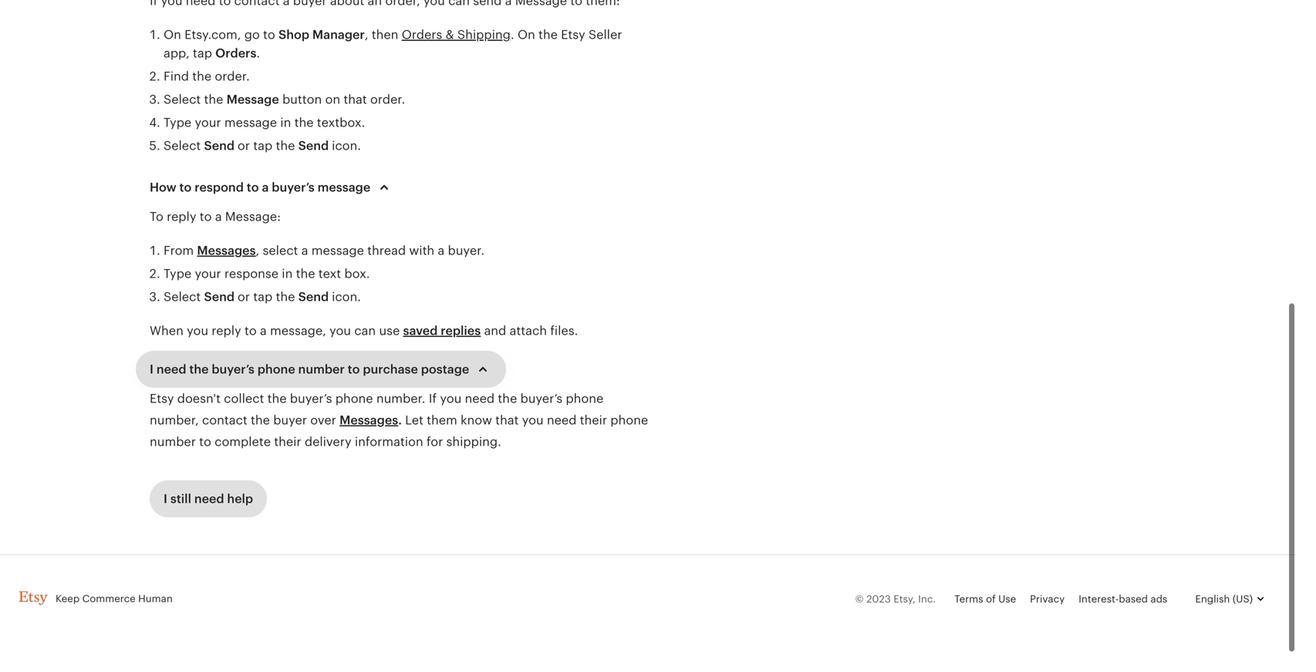 Task type: vqa. For each thing, say whether or not it's contained in the screenshot.
the top This
no



Task type: locate. For each thing, give the bounding box(es) containing it.
1 horizontal spatial messages link
[[340, 414, 398, 428]]

, left select
[[256, 245, 260, 259]]

you right if
[[440, 393, 462, 407]]

1 your from the top
[[195, 117, 221, 130]]

1 vertical spatial i
[[164, 493, 167, 507]]

tap down type your response in the text box.
[[253, 291, 273, 305]]

that
[[344, 93, 367, 107], [496, 414, 519, 428]]

0 horizontal spatial i
[[150, 364, 154, 377]]

. left let
[[398, 414, 402, 428]]

i for i still need help
[[164, 493, 167, 507]]

1 type from the top
[[164, 117, 192, 130]]

button
[[282, 93, 322, 107]]

know
[[461, 414, 492, 428]]

that right on
[[344, 93, 367, 107]]

1 vertical spatial in
[[282, 268, 293, 282]]

0 vertical spatial i
[[150, 364, 154, 377]]

buyer's
[[272, 181, 315, 195], [212, 364, 255, 377], [290, 393, 332, 407], [521, 393, 563, 407]]

a for respond
[[262, 181, 269, 195]]

1 vertical spatial .
[[358, 291, 361, 305]]

buyer's up over on the left bottom
[[290, 393, 332, 407]]

1 vertical spatial number
[[150, 436, 196, 450]]

1 vertical spatial your
[[195, 268, 221, 282]]

if
[[429, 393, 437, 407]]

in down select
[[282, 268, 293, 282]]

attach
[[510, 325, 547, 339]]

orders
[[402, 29, 442, 42], [215, 47, 257, 61]]

0 vertical spatial messages link
[[197, 245, 256, 259]]

©
[[856, 595, 864, 606]]

2 select from the top
[[164, 140, 201, 154]]

or down type your message in the textbox.
[[238, 140, 250, 154]]

1 vertical spatial or
[[238, 291, 250, 305]]

use
[[999, 595, 1017, 606]]

the inside dropdown button
[[189, 364, 209, 377]]

1 vertical spatial reply
[[212, 325, 241, 339]]

let them know that you need their phone number to complete their delivery information for shipping.
[[150, 414, 648, 450]]

to down respond
[[200, 211, 212, 225]]

manager
[[312, 29, 365, 42]]

1 vertical spatial type
[[164, 268, 192, 282]]

a right select
[[301, 245, 308, 259]]

0 vertical spatial message
[[224, 117, 277, 130]]

send down text
[[298, 291, 329, 305]]

number down number,
[[150, 436, 196, 450]]

1 horizontal spatial etsy
[[561, 29, 585, 42]]

to up message:
[[247, 181, 259, 195]]

select up how
[[164, 140, 201, 154]]

etsy image
[[19, 593, 48, 607]]

the up the doesn't
[[189, 364, 209, 377]]

2 type from the top
[[164, 268, 192, 282]]

0 vertical spatial etsy
[[561, 29, 585, 42]]

orders down go
[[215, 47, 257, 61]]

reply down the select send or tap the send icon .
[[212, 325, 241, 339]]

number inside let them know that you need their phone number to complete their delivery information for shipping.
[[150, 436, 196, 450]]

from messages , select a message thread with a buyer.
[[164, 245, 485, 259]]

i inside dropdown button
[[150, 364, 154, 377]]

0 horizontal spatial their
[[274, 436, 301, 450]]

0 vertical spatial that
[[344, 93, 367, 107]]

1 horizontal spatial that
[[496, 414, 519, 428]]

a for ,
[[301, 245, 308, 259]]

you left the "can" at the left of the page
[[330, 325, 351, 339]]

a inside how to respond to a buyer's message dropdown button
[[262, 181, 269, 195]]

etsy inside the . on the etsy seller app, tap
[[561, 29, 585, 42]]

message:
[[225, 211, 281, 225]]

you right when
[[187, 325, 208, 339]]

messages
[[197, 245, 256, 259], [340, 414, 398, 428]]

, left then
[[365, 29, 369, 42]]

reply right to
[[167, 211, 196, 225]]

type
[[164, 117, 192, 130], [164, 268, 192, 282]]

to reply to a message:
[[150, 211, 281, 225]]

. on
[[511, 29, 535, 42]]

your
[[195, 117, 221, 130], [195, 268, 221, 282]]

to
[[263, 29, 275, 42], [179, 181, 192, 195], [247, 181, 259, 195], [200, 211, 212, 225], [245, 325, 257, 339], [348, 364, 360, 377], [199, 436, 211, 450]]

saved
[[403, 325, 438, 339]]

you right know
[[522, 414, 544, 428]]

contact
[[202, 414, 248, 428]]

based
[[1119, 595, 1148, 606]]

0 vertical spatial select
[[164, 93, 201, 107]]

how to respond to a buyer's message button
[[136, 170, 408, 207]]

message down message at the top left
[[224, 117, 277, 130]]

1 horizontal spatial their
[[580, 414, 607, 428]]

help
[[227, 493, 253, 507]]

1 vertical spatial that
[[496, 414, 519, 428]]

you inside let them know that you need their phone number to complete their delivery information for shipping.
[[522, 414, 544, 428]]

1 or from the top
[[238, 140, 250, 154]]

2 vertical spatial select
[[164, 291, 201, 305]]

the
[[539, 29, 558, 42], [192, 70, 212, 84], [204, 93, 223, 107], [294, 117, 314, 130], [276, 140, 295, 154], [296, 268, 315, 282], [276, 291, 295, 305], [189, 364, 209, 377], [268, 393, 287, 407], [498, 393, 517, 407], [251, 414, 270, 428]]

type down from
[[164, 268, 192, 282]]

to down the select send or tap the send icon .
[[245, 325, 257, 339]]

1 vertical spatial ,
[[256, 245, 260, 259]]

or down response
[[238, 291, 250, 305]]

message up text
[[312, 245, 364, 259]]

complete
[[215, 436, 271, 450]]

0 vertical spatial in
[[280, 117, 291, 130]]

order. right on
[[370, 93, 405, 107]]

1 vertical spatial messages link
[[340, 414, 398, 428]]

0 horizontal spatial etsy
[[150, 393, 174, 407]]

etsy left seller
[[561, 29, 585, 42]]

to right how
[[179, 181, 192, 195]]

purchase
[[363, 364, 418, 377]]

in
[[280, 117, 291, 130], [282, 268, 293, 282]]

0 vertical spatial or
[[238, 140, 250, 154]]

number inside dropdown button
[[298, 364, 345, 377]]

etsy up number,
[[150, 393, 174, 407]]

i still need help
[[164, 493, 253, 507]]

message
[[224, 117, 277, 130], [318, 181, 371, 195], [312, 245, 364, 259]]

1 horizontal spatial ,
[[365, 29, 369, 42]]

1 horizontal spatial orders
[[402, 29, 442, 42]]

your left response
[[195, 268, 221, 282]]

buyer.
[[448, 245, 485, 259]]

messages link up response
[[197, 245, 256, 259]]

a down the select send or tap the send icon .
[[260, 325, 267, 339]]

0 horizontal spatial messages
[[197, 245, 256, 259]]

type down find
[[164, 117, 192, 130]]

0 horizontal spatial number
[[150, 436, 196, 450]]

number
[[298, 364, 345, 377], [150, 436, 196, 450]]

0 vertical spatial order.
[[215, 70, 250, 84]]

. down go
[[257, 47, 260, 61]]

that right know
[[496, 414, 519, 428]]

0 vertical spatial .
[[257, 47, 260, 61]]

select up when
[[164, 291, 201, 305]]

english (us)
[[1196, 595, 1253, 606]]

their
[[580, 414, 607, 428], [274, 436, 301, 450]]

i left still
[[164, 493, 167, 507]]

or for select send or tap the send icon.
[[238, 140, 250, 154]]

messages link up information
[[340, 414, 398, 428]]

icon.
[[332, 140, 361, 154]]

i down when
[[150, 364, 154, 377]]

0 horizontal spatial .
[[257, 47, 260, 61]]

orders left &
[[402, 29, 442, 42]]

2 your from the top
[[195, 268, 221, 282]]

messages link
[[197, 245, 256, 259], [340, 414, 398, 428]]

shop
[[279, 29, 310, 42]]

0 horizontal spatial orders
[[215, 47, 257, 61]]

to down "contact" at the bottom left
[[199, 436, 211, 450]]

1 horizontal spatial order.
[[370, 93, 405, 107]]

need inside dropdown button
[[157, 364, 186, 377]]

you inside etsy doesn't collect the buyer's phone number. if you need the buyer's phone number, contact the buyer over
[[440, 393, 462, 407]]

1 vertical spatial select
[[164, 140, 201, 154]]

3 select from the top
[[164, 291, 201, 305]]

the right find
[[192, 70, 212, 84]]

1 vertical spatial etsy
[[150, 393, 174, 407]]

0 vertical spatial your
[[195, 117, 221, 130]]

2 vertical spatial message
[[312, 245, 364, 259]]

1 horizontal spatial messages
[[340, 414, 398, 428]]

1 vertical spatial messages
[[340, 414, 398, 428]]

1 horizontal spatial reply
[[212, 325, 241, 339]]

text
[[319, 268, 341, 282]]

tap inside the . on the etsy seller app, tap
[[193, 47, 212, 61]]

0 vertical spatial number
[[298, 364, 345, 377]]

i
[[150, 364, 154, 377], [164, 493, 167, 507]]

how to respond to a buyer's message
[[150, 181, 371, 195]]

2 horizontal spatial .
[[398, 414, 402, 428]]

select for select send or tap the send icon.
[[164, 140, 201, 154]]

in down "select the message button on that order."
[[280, 117, 291, 130]]

a right with
[[438, 245, 445, 259]]

0 horizontal spatial reply
[[167, 211, 196, 225]]

(us)
[[1233, 595, 1253, 606]]

0 vertical spatial orders
[[402, 29, 442, 42]]

messages up information
[[340, 414, 398, 428]]

2 or from the top
[[238, 291, 250, 305]]

message,
[[270, 325, 326, 339]]

1 vertical spatial tap
[[253, 140, 273, 154]]

phone
[[258, 364, 295, 377], [335, 393, 373, 407], [566, 393, 604, 407], [611, 414, 648, 428]]

message down icon.
[[318, 181, 371, 195]]

the inside the . on the etsy seller app, tap
[[539, 29, 558, 42]]

when you reply to a message, you can use saved replies and attach files.
[[150, 325, 578, 339]]

ads
[[1151, 595, 1168, 606]]

0 horizontal spatial messages link
[[197, 245, 256, 259]]

0 horizontal spatial that
[[344, 93, 367, 107]]

1 horizontal spatial .
[[358, 291, 361, 305]]

1 vertical spatial their
[[274, 436, 301, 450]]

tap down type your message in the textbox.
[[253, 140, 273, 154]]

2 vertical spatial tap
[[253, 291, 273, 305]]

your down "find the order."
[[195, 117, 221, 130]]

1 horizontal spatial number
[[298, 364, 345, 377]]

1 vertical spatial message
[[318, 181, 371, 195]]

you
[[187, 325, 208, 339], [330, 325, 351, 339], [440, 393, 462, 407], [522, 414, 544, 428]]

a up message:
[[262, 181, 269, 195]]

i need the buyer's phone number to purchase postage
[[150, 364, 469, 377]]

files.
[[551, 325, 578, 339]]

phone inside dropdown button
[[258, 364, 295, 377]]

messages up response
[[197, 245, 256, 259]]

use
[[379, 325, 400, 339]]

the right . on
[[539, 29, 558, 42]]

,
[[365, 29, 369, 42], [256, 245, 260, 259]]

tap down etsy.com,
[[193, 47, 212, 61]]

order. down orders .
[[215, 70, 250, 84]]

order.
[[215, 70, 250, 84], [370, 93, 405, 107]]

buyer
[[273, 414, 307, 428]]

number down message,
[[298, 364, 345, 377]]

0 horizontal spatial order.
[[215, 70, 250, 84]]

1 select from the top
[[164, 93, 201, 107]]

type your message in the textbox.
[[164, 117, 365, 130]]

privacy link
[[1030, 595, 1065, 606]]

1 horizontal spatial i
[[164, 493, 167, 507]]

select down find
[[164, 93, 201, 107]]

0 vertical spatial tap
[[193, 47, 212, 61]]

interest-based ads
[[1079, 595, 1168, 606]]

buyer's down attach
[[521, 393, 563, 407]]

or
[[238, 140, 250, 154], [238, 291, 250, 305]]

0 vertical spatial type
[[164, 117, 192, 130]]

send
[[204, 140, 235, 154], [298, 140, 329, 154], [204, 291, 235, 305], [298, 291, 329, 305]]

. down 'box.'
[[358, 291, 361, 305]]



Task type: describe. For each thing, give the bounding box(es) containing it.
a down respond
[[215, 211, 222, 225]]

select
[[263, 245, 298, 259]]

buyer's up message:
[[272, 181, 315, 195]]

0 vertical spatial their
[[580, 414, 607, 428]]

can
[[354, 325, 376, 339]]

number,
[[150, 414, 199, 428]]

keep commerce human
[[56, 594, 173, 606]]

box.
[[345, 268, 370, 282]]

i still need help link
[[150, 482, 267, 519]]

textbox.
[[317, 117, 365, 130]]

collect
[[224, 393, 264, 407]]

saved replies link
[[403, 325, 481, 339]]

the down type your response in the text box.
[[276, 291, 295, 305]]

etsy doesn't collect the buyer's phone number. if you need the buyer's phone number, contact the buyer over
[[150, 393, 604, 428]]

orders .
[[215, 47, 260, 61]]

to inside let them know that you need their phone number to complete their delivery information for shipping.
[[199, 436, 211, 450]]

select for select the message button on that order.
[[164, 93, 201, 107]]

2023
[[867, 595, 891, 606]]

to left purchase
[[348, 364, 360, 377]]

interest-
[[1079, 595, 1119, 606]]

of
[[986, 595, 996, 606]]

terms of use link
[[955, 595, 1017, 606]]

how
[[150, 181, 176, 195]]

select send or tap the send icon.
[[164, 140, 361, 154]]

information
[[355, 436, 423, 450]]

0 horizontal spatial ,
[[256, 245, 260, 259]]

i need the buyer's phone number to purchase postage button
[[136, 352, 506, 389]]

with
[[409, 245, 435, 259]]

or for select send or tap the send icon .
[[238, 291, 250, 305]]

privacy
[[1030, 595, 1065, 606]]

terms
[[955, 595, 984, 606]]

select for select send or tap the send icon .
[[164, 291, 201, 305]]

messages link for etsy doesn't collect the buyer's phone number. if you need the buyer's phone number, contact the buyer over
[[340, 414, 398, 428]]

on
[[164, 29, 181, 42]]

send left icon.
[[298, 140, 329, 154]]

© 2023 etsy, inc. link
[[856, 595, 936, 606]]

on etsy.com, go to shop manager , then orders & shipping
[[164, 29, 511, 42]]

response
[[224, 268, 279, 282]]

replies
[[441, 325, 481, 339]]

terms of use
[[955, 595, 1017, 606]]

the down type your message in the textbox.
[[276, 140, 295, 154]]

in for message
[[280, 117, 291, 130]]

tap for select send or tap the send icon .
[[253, 291, 273, 305]]

number.
[[376, 393, 426, 407]]

i for i need the buyer's phone number to purchase postage
[[150, 364, 154, 377]]

0 vertical spatial messages
[[197, 245, 256, 259]]

your for message
[[195, 117, 221, 130]]

still
[[170, 493, 191, 507]]

messages link for from
[[197, 245, 256, 259]]

english (us) button
[[1182, 582, 1278, 619]]

for
[[427, 436, 443, 450]]

a for reply
[[260, 325, 267, 339]]

select send or tap the send icon .
[[164, 291, 361, 305]]

the down button
[[294, 117, 314, 130]]

the left text
[[296, 268, 315, 282]]

need inside let them know that you need their phone number to complete their delivery information for shipping.
[[547, 414, 577, 428]]

let
[[405, 414, 424, 428]]

etsy,
[[894, 595, 916, 606]]

need inside etsy doesn't collect the buyer's phone number. if you need the buyer's phone number, contact the buyer over
[[465, 393, 495, 407]]

0 vertical spatial ,
[[365, 29, 369, 42]]

seller
[[589, 29, 622, 42]]

that inside let them know that you need their phone number to complete their delivery information for shipping.
[[496, 414, 519, 428]]

buyer's up collect
[[212, 364, 255, 377]]

to right go
[[263, 29, 275, 42]]

respond
[[195, 181, 244, 195]]

type for type your response in the text box.
[[164, 268, 192, 282]]

message
[[227, 93, 279, 107]]

© 2023 etsy, inc.
[[856, 595, 936, 606]]

and
[[484, 325, 506, 339]]

commerce
[[82, 594, 136, 606]]

phone inside let them know that you need their phone number to complete their delivery information for shipping.
[[611, 414, 648, 428]]

in for response
[[282, 268, 293, 282]]

postage
[[421, 364, 469, 377]]

send up respond
[[204, 140, 235, 154]]

etsy.com,
[[185, 29, 241, 42]]

the down collect
[[251, 414, 270, 428]]

. on the etsy seller app, tap
[[164, 29, 622, 61]]

go
[[244, 29, 260, 42]]

select the message button on that order.
[[164, 93, 405, 107]]

1 vertical spatial orders
[[215, 47, 257, 61]]

on
[[325, 93, 340, 107]]

to
[[150, 211, 163, 225]]

app,
[[164, 47, 190, 61]]

find
[[164, 70, 189, 84]]

icon
[[332, 291, 358, 305]]

thread
[[367, 245, 406, 259]]

doesn't
[[177, 393, 221, 407]]

interest-based ads link
[[1079, 595, 1168, 606]]

send down response
[[204, 291, 235, 305]]

inc.
[[919, 595, 936, 606]]

then
[[372, 29, 399, 42]]

human
[[138, 594, 173, 606]]

from
[[164, 245, 194, 259]]

delivery
[[305, 436, 352, 450]]

the down "find the order."
[[204, 93, 223, 107]]

the up buyer
[[268, 393, 287, 407]]

tap for select send or tap the send icon.
[[253, 140, 273, 154]]

them
[[427, 414, 458, 428]]

1 vertical spatial order.
[[370, 93, 405, 107]]

message inside dropdown button
[[318, 181, 371, 195]]

your for response
[[195, 268, 221, 282]]

orders & shipping link
[[402, 29, 511, 42]]

english
[[1196, 595, 1230, 606]]

the up shipping.
[[498, 393, 517, 407]]

shipping.
[[446, 436, 502, 450]]

2 vertical spatial .
[[398, 414, 402, 428]]

shipping
[[458, 29, 511, 42]]

when
[[150, 325, 184, 339]]

over
[[310, 414, 336, 428]]

type your response in the text box.
[[164, 268, 370, 282]]

&
[[446, 29, 454, 42]]

type for type your message in the textbox.
[[164, 117, 192, 130]]

etsy inside etsy doesn't collect the buyer's phone number. if you need the buyer's phone number, contact the buyer over
[[150, 393, 174, 407]]

0 vertical spatial reply
[[167, 211, 196, 225]]

find the order.
[[164, 70, 250, 84]]



